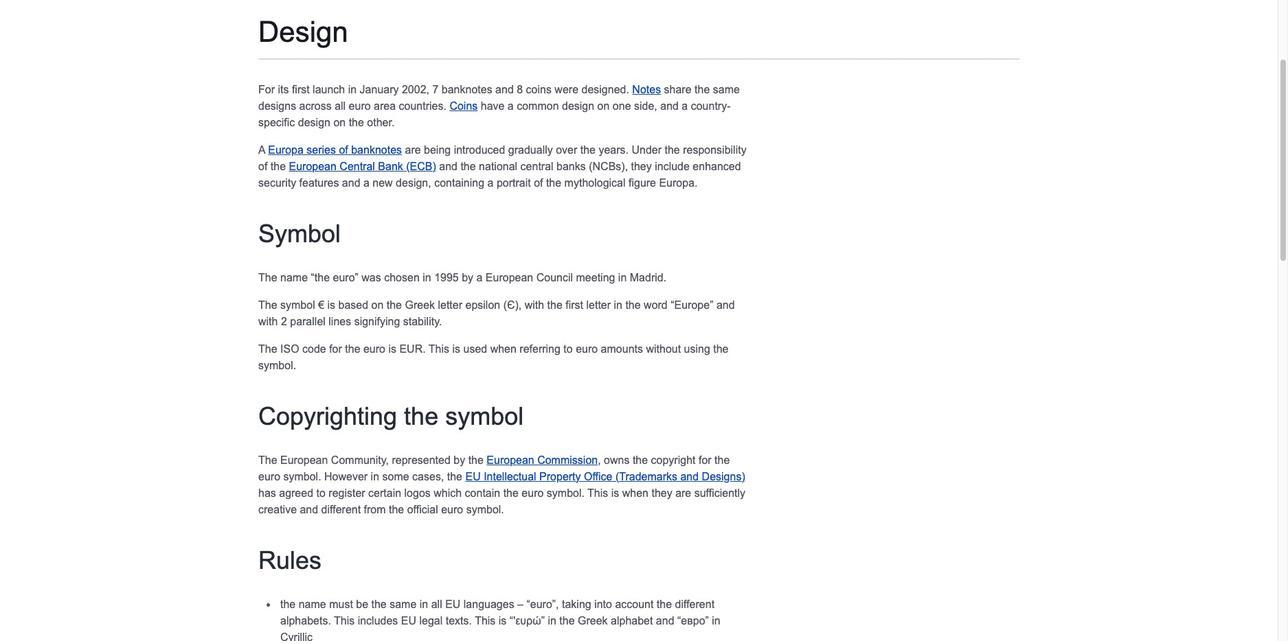 Task type: locate. For each thing, give the bounding box(es) containing it.
banknotes up the coins
[[442, 84, 493, 96]]

in down "euro",
[[548, 616, 557, 627]]

is inside the name must be the same in all eu languages – "euro", taking into account the different alphabets. this includes eu legal texts. this is "'ευρώ" in the greek alphabet and "евро" in cyrillic
[[499, 616, 507, 627]]

the
[[695, 84, 710, 96], [349, 117, 364, 129], [581, 144, 596, 156], [665, 144, 680, 156], [271, 161, 286, 173], [461, 161, 476, 173], [546, 177, 562, 189], [387, 300, 402, 311], [547, 300, 563, 311], [626, 300, 641, 311], [345, 344, 360, 355], [714, 344, 729, 355], [404, 403, 439, 431], [468, 455, 484, 466], [633, 455, 648, 466], [715, 455, 730, 466], [447, 471, 463, 483], [504, 488, 519, 499], [389, 504, 404, 516], [280, 599, 296, 611], [371, 599, 387, 611], [657, 599, 672, 611], [560, 616, 575, 627]]

1 vertical spatial by
[[454, 455, 465, 466]]

1 horizontal spatial first
[[566, 300, 584, 311]]

1 vertical spatial to
[[316, 488, 326, 499]]

1 horizontal spatial greek
[[578, 616, 608, 627]]

represented
[[392, 455, 451, 466]]

1 vertical spatial design
[[298, 117, 331, 129]]

1 the from the top
[[258, 272, 277, 284]]

they up 'figure'
[[631, 161, 652, 173]]

used
[[464, 344, 487, 355]]

0 vertical spatial by
[[462, 272, 474, 284]]

in inside the symbol € is based on the greek letter epsilon (є), with the first letter in the word "europe" and with 2 parallel lines signifying stability.
[[614, 300, 623, 311]]

the left "the
[[258, 272, 277, 284]]

banknotes up european central bank (ecb)
[[351, 144, 402, 156]]

symbol. inside , owns the copyright for the euro symbol. however in some cases, the
[[283, 471, 321, 483]]

banknotes
[[442, 84, 493, 96], [351, 144, 402, 156]]

on up europa series of banknotes link
[[334, 117, 346, 129]]

design down the across
[[298, 117, 331, 129]]

eu intellectual property office (trademarks and designs) has agreed to register certain logos which contain the euro symbol. this is when they are sufficiently creative and different from the official euro symbol.
[[258, 471, 746, 516]]

the inside the symbol € is based on the greek letter epsilon (є), with the first letter in the word "europe" and with 2 parallel lines signifying stability.
[[258, 300, 277, 311]]

in right "евро"
[[712, 616, 721, 627]]

symbol
[[280, 300, 315, 311], [445, 403, 524, 431]]

0 horizontal spatial letter
[[438, 300, 463, 311]]

same up includes
[[390, 599, 417, 611]]

a
[[508, 100, 514, 112], [682, 100, 688, 112], [364, 177, 370, 189], [488, 177, 494, 189], [477, 272, 483, 284]]

common
[[517, 100, 559, 112]]

0 horizontal spatial symbol
[[280, 300, 315, 311]]

design down the were
[[562, 100, 595, 112]]

2 vertical spatial on
[[371, 300, 384, 311]]

parallel
[[290, 316, 326, 328]]

enhanced
[[693, 161, 741, 173]]

the up (trademarks
[[633, 455, 648, 466]]

must
[[329, 599, 353, 611]]

euro left area in the left of the page
[[349, 100, 371, 112]]

0 horizontal spatial on
[[334, 117, 346, 129]]

the up alphabets. at the left bottom
[[280, 599, 296, 611]]

the left €
[[258, 300, 277, 311]]

2 horizontal spatial of
[[534, 177, 543, 189]]

mythological
[[565, 177, 626, 189]]

0 vertical spatial they
[[631, 161, 652, 173]]

0 vertical spatial symbol
[[280, 300, 315, 311]]

greek down into
[[578, 616, 608, 627]]

when down (trademarks
[[622, 488, 649, 499]]

the for the name "the euro" was chosen in 1995 by a european council meeting in madrid.
[[258, 272, 277, 284]]

first right its
[[292, 84, 310, 96]]

0 horizontal spatial are
[[405, 144, 421, 156]]

and down being
[[439, 161, 458, 173]]

0 vertical spatial on
[[598, 100, 610, 112]]

1 vertical spatial are
[[676, 488, 692, 499]]

this right eur.
[[429, 344, 449, 355]]

share the same designs across all euro area countries.
[[258, 84, 740, 112]]

notes link
[[633, 84, 661, 96]]

first inside the symbol € is based on the greek letter epsilon (є), with the first letter in the word "europe" and with 2 parallel lines signifying stability.
[[566, 300, 584, 311]]

name
[[280, 272, 308, 284], [299, 599, 326, 611]]

being
[[424, 144, 451, 156]]

the european community, represented by the european commission
[[258, 455, 598, 466]]

eu intellectual property office (trademarks and designs) link
[[466, 471, 746, 483]]

alphabet
[[611, 616, 653, 627]]

national
[[479, 161, 518, 173]]

3 the from the top
[[258, 344, 277, 355]]

to inside eu intellectual property office (trademarks and designs) has agreed to register certain logos which contain the euro symbol. this is when they are sufficiently creative and different from the official euro symbol.
[[316, 488, 326, 499]]

and right word "europe"
[[717, 300, 735, 311]]

chosen
[[384, 272, 420, 284]]

"евро"
[[678, 616, 709, 627]]

the up has
[[258, 455, 277, 466]]

name for the
[[280, 272, 308, 284]]

in down meeting in the top left of the page
[[614, 300, 623, 311]]

same up country- at the top right of the page
[[713, 84, 740, 96]]

name up alphabets. at the left bottom
[[299, 599, 326, 611]]

0 horizontal spatial of
[[258, 161, 268, 173]]

to right 'agreed'
[[316, 488, 326, 499]]

on up signifying
[[371, 300, 384, 311]]

2 vertical spatial eu
[[401, 616, 417, 627]]

1 vertical spatial for
[[699, 455, 712, 466]]

they
[[631, 161, 652, 173], [652, 488, 673, 499]]

signifying
[[354, 316, 400, 328]]

1 vertical spatial greek
[[578, 616, 608, 627]]

is right €
[[327, 300, 335, 311]]

this down office
[[588, 488, 608, 499]]

0 vertical spatial different
[[321, 504, 361, 516]]

have a common design on one side, and a country- specific design on the other.
[[258, 100, 731, 129]]

is down languages
[[499, 616, 507, 627]]

the name "the euro" was chosen in 1995 by a european council meeting in madrid.
[[258, 272, 667, 284]]

on inside the symbol € is based on the greek letter epsilon (є), with the first letter in the word "europe" and with 2 parallel lines signifying stability.
[[371, 300, 384, 311]]

containing
[[434, 177, 485, 189]]

and left 8 at the left of the page
[[496, 84, 514, 96]]

2 vertical spatial of
[[534, 177, 543, 189]]

same inside share the same designs across all euro area countries.
[[713, 84, 740, 96]]

0 horizontal spatial first
[[292, 84, 310, 96]]

1 vertical spatial different
[[675, 599, 715, 611]]

in up certain
[[371, 471, 379, 483]]

and inside have a common design on one side, and a country- specific design on the other.
[[661, 100, 679, 112]]

"euro",
[[527, 599, 559, 611]]

0 horizontal spatial all
[[335, 100, 346, 112]]

have
[[481, 100, 505, 112]]

1 vertical spatial all
[[431, 599, 442, 611]]

1 horizontal spatial symbol
[[445, 403, 524, 431]]

0 vertical spatial to
[[564, 344, 573, 355]]

euro down which
[[441, 504, 463, 516]]

the inside the iso code for the euro is eur. this is used when referring to euro amounts without using the symbol.
[[258, 344, 277, 355]]

0 horizontal spatial greek
[[405, 300, 435, 311]]

the down taking
[[560, 616, 575, 627]]

7
[[433, 84, 439, 96]]

the for the iso code for the euro is eur. this is used when referring to euro amounts without using the symbol.
[[258, 344, 277, 355]]

1 horizontal spatial all
[[431, 599, 442, 611]]

euro
[[349, 100, 371, 112], [364, 344, 386, 355], [576, 344, 598, 355], [258, 471, 280, 483], [522, 488, 544, 499], [441, 504, 463, 516]]

are up (ecb)
[[405, 144, 421, 156]]

0 vertical spatial same
[[713, 84, 740, 96]]

1 horizontal spatial different
[[675, 599, 715, 611]]

the up containing
[[461, 161, 476, 173]]

cases,
[[412, 471, 444, 483]]

for up designs)
[[699, 455, 712, 466]]

and down central
[[342, 177, 360, 189]]

0 horizontal spatial with
[[258, 316, 278, 328]]

2 the from the top
[[258, 300, 277, 311]]

owns
[[604, 455, 630, 466]]

1 horizontal spatial to
[[564, 344, 573, 355]]

different inside the name must be the same in all eu languages – "euro", taking into account the different alphabets. this includes eu legal texts. this is "'ευρώ" in the greek alphabet and "евро" in cyrillic
[[675, 599, 715, 611]]

alphabets.
[[280, 616, 331, 627]]

the up include
[[665, 144, 680, 156]]

the down the central
[[546, 177, 562, 189]]

0 horizontal spatial eu
[[401, 616, 417, 627]]

by up which
[[454, 455, 465, 466]]

1 vertical spatial with
[[258, 316, 278, 328]]

0 horizontal spatial to
[[316, 488, 326, 499]]

with left 2
[[258, 316, 278, 328]]

and inside the symbol € is based on the greek letter epsilon (є), with the first letter in the word "europe" and with 2 parallel lines signifying stability.
[[717, 300, 735, 311]]

when
[[490, 344, 517, 355], [622, 488, 649, 499]]

0 horizontal spatial for
[[329, 344, 342, 355]]

"'ευρώ"
[[510, 616, 545, 627]]

2 horizontal spatial eu
[[466, 471, 481, 483]]

1 horizontal spatial banknotes
[[442, 84, 493, 96]]

is
[[327, 300, 335, 311], [389, 344, 397, 355], [453, 344, 460, 355], [611, 488, 619, 499], [499, 616, 507, 627]]

is inside the symbol € is based on the greek letter epsilon (є), with the first letter in the word "europe" and with 2 parallel lines signifying stability.
[[327, 300, 335, 311]]

1 vertical spatial first
[[566, 300, 584, 311]]

design
[[562, 100, 595, 112], [298, 117, 331, 129]]

on
[[598, 100, 610, 112], [334, 117, 346, 129], [371, 300, 384, 311]]

and down share
[[661, 100, 679, 112]]

of inside are being introduced gradually over the years. under the responsibility of the
[[258, 161, 268, 173]]

in up the legal
[[420, 599, 428, 611]]

of up central
[[339, 144, 348, 156]]

in left 1995
[[423, 272, 431, 284]]

0 vertical spatial greek
[[405, 300, 435, 311]]

1 vertical spatial on
[[334, 117, 346, 129]]

symbol. inside the iso code for the euro is eur. this is used when referring to euro amounts without using the symbol.
[[258, 360, 296, 372]]

of down the central
[[534, 177, 543, 189]]

1 horizontal spatial design
[[562, 100, 595, 112]]

0 horizontal spatial same
[[390, 599, 417, 611]]

with right (є), in the top of the page
[[525, 300, 544, 311]]

eu up texts.
[[445, 599, 461, 611]]

over
[[556, 144, 578, 156]]

0 vertical spatial when
[[490, 344, 517, 355]]

1 horizontal spatial when
[[622, 488, 649, 499]]

0 vertical spatial with
[[525, 300, 544, 311]]

legal
[[420, 616, 443, 627]]

euro up has
[[258, 471, 280, 483]]

were
[[555, 84, 579, 96]]

the left other.
[[349, 117, 364, 129]]

euro left amounts
[[576, 344, 598, 355]]

0 vertical spatial name
[[280, 272, 308, 284]]

for its first launch in january 2002, 7 banknotes and 8 coins were designed. notes
[[258, 84, 661, 96]]

1 vertical spatial when
[[622, 488, 649, 499]]

they inside eu intellectual property office (trademarks and designs) has agreed to register certain logos which contain the euro symbol. this is when they are sufficiently creative and different from the official euro symbol.
[[652, 488, 673, 499]]

1 horizontal spatial letter
[[587, 300, 611, 311]]

for right code
[[329, 344, 342, 355]]

0 vertical spatial are
[[405, 144, 421, 156]]

countries.
[[399, 100, 447, 112]]

copyrighting the symbol
[[258, 403, 524, 431]]

the left iso
[[258, 344, 277, 355]]

specific
[[258, 117, 295, 129]]

0 horizontal spatial design
[[298, 117, 331, 129]]

2
[[281, 316, 287, 328]]

1 vertical spatial banknotes
[[351, 144, 402, 156]]

is down the eu intellectual property office (trademarks and designs) link
[[611, 488, 619, 499]]

based
[[338, 300, 368, 311]]

euro down intellectual
[[522, 488, 544, 499]]

launch
[[313, 84, 345, 96]]

1 horizontal spatial eu
[[445, 599, 461, 611]]

are inside eu intellectual property office (trademarks and designs) has agreed to register certain logos which contain the euro symbol. this is when they are sufficiently creative and different from the official euro symbol.
[[676, 488, 692, 499]]

to right "referring"
[[564, 344, 573, 355]]

name inside the name must be the same in all eu languages – "euro", taking into account the different alphabets. this includes eu legal texts. this is "'ευρώ" in the greek alphabet and "евро" in cyrillic
[[299, 599, 326, 611]]

when right used
[[490, 344, 517, 355]]

one
[[613, 100, 631, 112]]

include
[[655, 161, 690, 173]]

0 horizontal spatial different
[[321, 504, 361, 516]]

and left "евро"
[[656, 616, 675, 627]]

eu left the legal
[[401, 616, 417, 627]]

first down council
[[566, 300, 584, 311]]

with
[[525, 300, 544, 311], [258, 316, 278, 328]]

0 vertical spatial for
[[329, 344, 342, 355]]

europa.
[[659, 177, 698, 189]]

lines
[[329, 316, 351, 328]]

1 horizontal spatial are
[[676, 488, 692, 499]]

the up which
[[447, 471, 463, 483]]

1 vertical spatial same
[[390, 599, 417, 611]]

by right 1995
[[462, 272, 474, 284]]

2 letter from the left
[[587, 300, 611, 311]]

greek inside the symbol € is based on the greek letter epsilon (є), with the first letter in the word "europe" and with 2 parallel lines signifying stability.
[[405, 300, 435, 311]]

0 horizontal spatial when
[[490, 344, 517, 355]]

letter
[[438, 300, 463, 311], [587, 300, 611, 311]]

€
[[318, 300, 324, 311]]

referring
[[520, 344, 561, 355]]

european central bank (ecb)
[[289, 161, 436, 173]]

different inside eu intellectual property office (trademarks and designs) has agreed to register certain logos which contain the euro symbol. this is when they are sufficiently creative and different from the official euro symbol.
[[321, 504, 361, 516]]

eu up contain
[[466, 471, 481, 483]]

to
[[564, 344, 573, 355], [316, 488, 326, 499]]

some
[[382, 471, 409, 483]]

council
[[537, 272, 573, 284]]

the up country- at the top right of the page
[[695, 84, 710, 96]]

this inside the iso code for the euro is eur. this is used when referring to euro amounts without using the symbol.
[[429, 344, 449, 355]]

a right the have
[[508, 100, 514, 112]]

this down must
[[334, 616, 355, 627]]

on down designed. on the top left
[[598, 100, 610, 112]]

a down share
[[682, 100, 688, 112]]

are inside are being introduced gradually over the years. under the responsibility of the
[[405, 144, 421, 156]]

in right launch
[[348, 84, 357, 96]]

european up intellectual
[[487, 455, 534, 466]]

european commission link
[[487, 455, 598, 466]]

and inside the name must be the same in all eu languages – "euro", taking into account the different alphabets. this includes eu legal texts. this is "'ευρώ" in the greek alphabet and "евро" in cyrillic
[[656, 616, 675, 627]]

are being introduced gradually over the years. under the responsibility of the
[[258, 144, 747, 173]]

1 horizontal spatial on
[[371, 300, 384, 311]]

is inside eu intellectual property office (trademarks and designs) has agreed to register certain logos which contain the euro symbol. this is when they are sufficiently creative and different from the official euro symbol.
[[611, 488, 619, 499]]

1 horizontal spatial of
[[339, 144, 348, 156]]

0 vertical spatial all
[[335, 100, 346, 112]]

1 horizontal spatial same
[[713, 84, 740, 96]]

1 vertical spatial of
[[258, 161, 268, 173]]

is left eur.
[[389, 344, 397, 355]]

1 horizontal spatial for
[[699, 455, 712, 466]]

0 vertical spatial of
[[339, 144, 348, 156]]

name left "the
[[280, 272, 308, 284]]

when inside the iso code for the euro is eur. this is used when referring to euro amounts without using the symbol.
[[490, 344, 517, 355]]

(trademarks
[[616, 471, 678, 483]]

for
[[258, 84, 275, 96]]

0 vertical spatial first
[[292, 84, 310, 96]]

greek up stability.
[[405, 300, 435, 311]]

euro inside , owns the copyright for the euro symbol. however in some cases, the
[[258, 471, 280, 483]]

1 letter from the left
[[438, 300, 463, 311]]

logos
[[404, 488, 431, 499]]

all down launch
[[335, 100, 346, 112]]

1 vertical spatial name
[[299, 599, 326, 611]]

responsibility
[[683, 144, 747, 156]]

same
[[713, 84, 740, 96], [390, 599, 417, 611]]

all up the legal
[[431, 599, 442, 611]]

different down register on the bottom left of the page
[[321, 504, 361, 516]]

1 vertical spatial symbol
[[445, 403, 524, 431]]

is left used
[[453, 344, 460, 355]]

the for the symbol € is based on the greek letter epsilon (є), with the first letter in the word "europe" and with 2 parallel lines signifying stability.
[[258, 300, 277, 311]]

1 horizontal spatial with
[[525, 300, 544, 311]]

(ecb)
[[406, 161, 436, 173]]

which
[[434, 488, 462, 499]]

coins
[[450, 100, 478, 112]]

to inside the iso code for the euro is eur. this is used when referring to euro amounts without using the symbol.
[[564, 344, 573, 355]]

new
[[373, 177, 393, 189]]

name for the
[[299, 599, 326, 611]]

symbol
[[258, 220, 341, 248]]

1 vertical spatial they
[[652, 488, 673, 499]]

0 vertical spatial eu
[[466, 471, 481, 483]]



Task type: vqa. For each thing, say whether or not it's contained in the screenshot.
bottom Eu
yes



Task type: describe. For each thing, give the bounding box(es) containing it.
the right 'using'
[[714, 344, 729, 355]]

they inside and the national central banks (ncbs), they include enhanced security features and a new design, containing a portrait of the mythological figure europa.
[[631, 161, 652, 173]]

eu inside eu intellectual property office (trademarks and designs) has agreed to register certain logos which contain the euro symbol. this is when they are sufficiently creative and different from the official euro symbol.
[[466, 471, 481, 483]]

the inside share the same designs across all euro area countries.
[[695, 84, 710, 96]]

the up signifying
[[387, 300, 402, 311]]

the up security
[[271, 161, 286, 173]]

certain
[[368, 488, 401, 499]]

europa
[[268, 144, 304, 156]]

european up 'agreed'
[[280, 455, 328, 466]]

4 the from the top
[[258, 455, 277, 466]]

europa series of banknotes link
[[268, 144, 402, 156]]

the up represented
[[404, 403, 439, 431]]

introduced
[[454, 144, 505, 156]]

side,
[[634, 100, 658, 112]]

commission
[[538, 455, 598, 466]]

and down 'agreed'
[[300, 504, 318, 516]]

the down intellectual
[[504, 488, 519, 499]]

"the
[[311, 272, 330, 284]]

european up (є), in the top of the page
[[486, 272, 533, 284]]

all inside the name must be the same in all eu languages – "euro", taking into account the different alphabets. this includes eu legal texts. this is "'ευρώ" in the greek alphabet and "евро" in cyrillic
[[431, 599, 442, 611]]

in inside , owns the copyright for the euro symbol. however in some cases, the
[[371, 471, 379, 483]]

register
[[329, 488, 365, 499]]

the inside have a common design on one side, and a country- specific design on the other.
[[349, 117, 364, 129]]

coins link
[[450, 100, 478, 112]]

this down languages
[[475, 616, 496, 627]]

a left new
[[364, 177, 370, 189]]

figure
[[629, 177, 656, 189]]

euro down signifying
[[364, 344, 386, 355]]

symbol. down contain
[[466, 504, 504, 516]]

be
[[356, 599, 368, 611]]

design,
[[396, 177, 431, 189]]

sufficiently
[[695, 488, 746, 499]]

office
[[584, 471, 613, 483]]

contain
[[465, 488, 500, 499]]

for inside , owns the copyright for the euro symbol. however in some cases, the
[[699, 455, 712, 466]]

the right 'over'
[[581, 144, 596, 156]]

intellectual
[[484, 471, 536, 483]]

1 vertical spatial eu
[[445, 599, 461, 611]]

creative
[[258, 504, 297, 516]]

and the national central banks (ncbs), they include enhanced security features and a new design, containing a portrait of the mythological figure europa.
[[258, 161, 741, 189]]

a europa series of banknotes
[[258, 144, 402, 156]]

area
[[374, 100, 396, 112]]

central
[[521, 161, 554, 173]]

a up epsilon
[[477, 272, 483, 284]]

portrait
[[497, 177, 531, 189]]

banks
[[557, 161, 586, 173]]

was
[[362, 272, 381, 284]]

notes
[[633, 84, 661, 96]]

the up contain
[[468, 455, 484, 466]]

european up features
[[289, 161, 337, 173]]

epsilon
[[466, 300, 500, 311]]

this inside eu intellectual property office (trademarks and designs) has agreed to register certain logos which contain the euro symbol. this is when they are sufficiently creative and different from the official euro symbol.
[[588, 488, 608, 499]]

0 vertical spatial design
[[562, 100, 595, 112]]

official
[[407, 504, 438, 516]]

all inside share the same designs across all euro area countries.
[[335, 100, 346, 112]]

designs
[[258, 100, 296, 112]]

account
[[615, 599, 654, 611]]

for inside the iso code for the euro is eur. this is used when referring to euro amounts without using the symbol.
[[329, 344, 342, 355]]

the right "account"
[[657, 599, 672, 611]]

euro"
[[333, 272, 359, 284]]

2002,
[[402, 84, 430, 96]]

a down national
[[488, 177, 494, 189]]

the up designs)
[[715, 455, 730, 466]]

designed.
[[582, 84, 629, 96]]

share
[[664, 84, 692, 96]]

,
[[598, 455, 601, 466]]

symbol. down the property
[[547, 488, 585, 499]]

meeting
[[576, 272, 615, 284]]

when inside eu intellectual property office (trademarks and designs) has agreed to register certain logos which contain the euro symbol. this is when they are sufficiently creative and different from the official euro symbol.
[[622, 488, 649, 499]]

euro inside share the same designs across all euro area countries.
[[349, 100, 371, 112]]

design
[[258, 16, 348, 48]]

designs)
[[702, 471, 746, 483]]

the down madrid. on the top of page
[[626, 300, 641, 311]]

2 horizontal spatial on
[[598, 100, 610, 112]]

in left madrid. on the top of page
[[618, 272, 627, 284]]

january
[[360, 84, 399, 96]]

european central bank (ecb) link
[[289, 161, 436, 173]]

other.
[[367, 117, 395, 129]]

the up includes
[[371, 599, 387, 611]]

country-
[[691, 100, 731, 112]]

the down council
[[547, 300, 563, 311]]

of inside and the national central banks (ncbs), they include enhanced security features and a new design, containing a portrait of the mythological figure europa.
[[534, 177, 543, 189]]

word "europe"
[[644, 300, 714, 311]]

series
[[307, 144, 336, 156]]

into
[[595, 599, 612, 611]]

the down certain
[[389, 504, 404, 516]]

cyrillic
[[280, 632, 313, 642]]

years.
[[599, 144, 629, 156]]

rules
[[258, 547, 322, 575]]

copyrighting
[[258, 403, 397, 431]]

amounts
[[601, 344, 643, 355]]

the name must be the same in all eu languages – "euro", taking into account the different alphabets. this includes eu legal texts. this is "'ευρώ" in the greek alphabet and "евро" in cyrillic
[[280, 599, 721, 642]]

8
[[517, 84, 523, 96]]

symbol inside the symbol € is based on the greek letter epsilon (є), with the first letter in the word "europe" and with 2 parallel lines signifying stability.
[[280, 300, 315, 311]]

0 vertical spatial banknotes
[[442, 84, 493, 96]]

agreed
[[279, 488, 313, 499]]

gradually
[[508, 144, 553, 156]]

same inside the name must be the same in all eu languages – "euro", taking into account the different alphabets. this includes eu legal texts. this is "'ευρώ" in the greek alphabet and "евро" in cyrillic
[[390, 599, 417, 611]]

and down copyright
[[681, 471, 699, 483]]

0 horizontal spatial banknotes
[[351, 144, 402, 156]]

the down lines on the left of the page
[[345, 344, 360, 355]]

central
[[340, 161, 375, 173]]

property
[[540, 471, 581, 483]]

copyright
[[651, 455, 696, 466]]

however
[[324, 471, 368, 483]]

stability.
[[403, 316, 442, 328]]

languages
[[464, 599, 515, 611]]

without
[[646, 344, 681, 355]]

from
[[364, 504, 386, 516]]

taking
[[562, 599, 592, 611]]

bank
[[378, 161, 403, 173]]

(є),
[[504, 300, 522, 311]]

coins
[[526, 84, 552, 96]]

greek inside the name must be the same in all eu languages – "euro", taking into account the different alphabets. this includes eu legal texts. this is "'ευρώ" in the greek alphabet and "евро" in cyrillic
[[578, 616, 608, 627]]

, owns the copyright for the euro symbol. however in some cases, the
[[258, 455, 730, 483]]

has
[[258, 488, 276, 499]]



